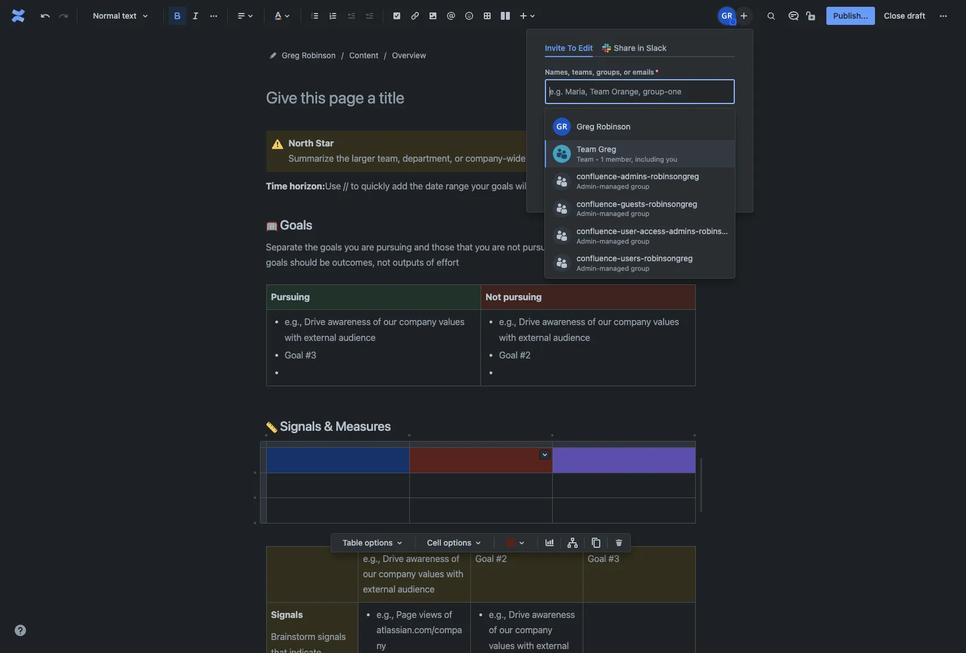Task type: locate. For each thing, give the bounding box(es) containing it.
admin- inside confluence-guests-robinsongreg admin-managed group
[[577, 209, 600, 218]]

1
[[601, 155, 604, 163]]

options for cell options
[[444, 538, 472, 547]]

group inside confluence-admins-robinsongreg admin-managed group
[[631, 182, 650, 191]]

greg robinson
[[282, 50, 336, 60], [577, 122, 631, 131]]

of
[[638, 106, 644, 115]]

comment icon image
[[787, 9, 801, 23]]

overview
[[392, 50, 426, 60]]

admin- for confluence-admins-robinsongreg
[[577, 182, 600, 191]]

admin- inside confluence-user-access-admins-robinsongreg admin-managed group
[[577, 237, 600, 245]]

greg right move this page image
[[282, 50, 300, 60]]

2 vertical spatial team
[[577, 155, 594, 163]]

groups,
[[597, 68, 622, 76]]

0 vertical spatial signals
[[280, 418, 321, 434]]

confluence- for user-
[[577, 226, 621, 236]]

robinsongreg inside confluence-users-robinsongreg admin-managed group
[[645, 253, 693, 263]]

1 group icon image from the top
[[553, 172, 571, 190]]

managed up guests-
[[600, 182, 629, 191]]

1 horizontal spatial greg
[[577, 122, 595, 131]]

1 vertical spatial robinson
[[597, 122, 631, 131]]

1 vertical spatial admins-
[[669, 226, 699, 236]]

in
[[638, 43, 645, 53]]

confluence- inside confluence-user-access-admins-robinsongreg admin-managed group
[[577, 226, 621, 236]]

0 horizontal spatial admins-
[[621, 172, 651, 181]]

options right table on the left
[[365, 538, 393, 547]]

1 horizontal spatial admins-
[[669, 226, 699, 236]]

*
[[656, 68, 659, 76]]

4 group icon image from the top
[[553, 254, 571, 272]]

1 confluence- from the top
[[577, 172, 621, 181]]

&
[[324, 418, 333, 434]]

0 horizontal spatial options
[[365, 538, 393, 547]]

normal
[[93, 11, 120, 20]]

admins-
[[621, 172, 651, 181], [669, 226, 699, 236]]

1 vertical spatial greg robinson
[[577, 122, 631, 131]]

indent tab image
[[363, 9, 376, 23]]

message (optional)
[[545, 124, 609, 132]]

more image
[[937, 9, 951, 23]]

greg
[[282, 50, 300, 60], [577, 122, 595, 131], [599, 144, 617, 154]]

managed inside confluence-users-robinsongreg admin-managed group
[[600, 264, 629, 272]]

1 managed from the top
[[600, 182, 629, 191]]

(optional)
[[577, 124, 609, 132]]

1 horizontal spatial the
[[646, 106, 656, 115]]

•
[[596, 155, 599, 163]]

you
[[666, 155, 678, 163]]

options inside popup button
[[444, 538, 472, 547]]

1 admin- from the top
[[577, 182, 600, 191]]

bold ⌘b image
[[171, 9, 184, 23]]

Main content area, start typing to enter text. text field
[[259, 131, 704, 653]]

the
[[606, 106, 616, 115], [646, 106, 656, 115]]

group down guests-
[[631, 209, 650, 218]]

e.g. maria, team orange, group-one
[[550, 87, 682, 96]]

options inside "popup button"
[[365, 538, 393, 547]]

admins- down including
[[621, 172, 651, 181]]

north
[[289, 138, 314, 148]]

team up see
[[590, 87, 610, 96]]

group down "users-"
[[631, 264, 650, 272]]

edit
[[579, 43, 593, 53]]

confluence- for users-
[[577, 253, 621, 263]]

0 vertical spatial greg robinson image
[[718, 7, 737, 25]]

admin- for confluence-guests-robinsongreg
[[577, 209, 600, 218]]

close
[[884, 11, 906, 20]]

confluence- up "users-"
[[577, 226, 621, 236]]

options right the cell
[[444, 538, 472, 547]]

0 vertical spatial greg
[[282, 50, 300, 60]]

and
[[676, 106, 688, 115]]

confluence- down user-
[[577, 253, 621, 263]]

greg up 1
[[599, 144, 617, 154]]

invite
[[545, 43, 566, 53]]

Names, teams, groups, or emails e.g. Maria, Team Orange, group-one text field
[[550, 86, 552, 97]]

redo ⌘⇧z image
[[57, 9, 70, 23]]

4 managed from the top
[[600, 264, 629, 272]]

1 group from the top
[[631, 182, 650, 191]]

0 vertical spatial robinson
[[302, 50, 336, 60]]

1 horizontal spatial greg robinson image
[[718, 7, 737, 25]]

overview link
[[392, 49, 426, 62]]

robinson inside 'greg robinson' link
[[302, 50, 336, 60]]

managed inside confluence-guests-robinsongreg admin-managed group
[[600, 209, 629, 218]]

signals
[[280, 418, 321, 434], [271, 610, 303, 620]]

greg robinson right move this page image
[[282, 50, 336, 60]]

cell background image
[[515, 536, 529, 550]]

0 vertical spatial team
[[590, 87, 610, 96]]

0 horizontal spatial greg
[[282, 50, 300, 60]]

:goal: image
[[266, 221, 277, 232], [266, 221, 277, 232]]

confluence-user-access-admins-robinsongreg admin-managed group
[[577, 226, 748, 245]]

0 horizontal spatial robinson
[[302, 50, 336, 60]]

managed inside confluence-user-access-admins-robinsongreg admin-managed group
[[600, 237, 629, 245]]

not
[[486, 292, 501, 302]]

time
[[266, 181, 288, 191]]

3 confluence- from the top
[[577, 226, 621, 236]]

confluence- inside confluence-guests-robinsongreg admin-managed group
[[577, 199, 621, 209]]

:straight_ruler: image
[[266, 422, 277, 433], [266, 422, 277, 433]]

group inside confluence-guests-robinsongreg admin-managed group
[[631, 209, 650, 218]]

signals for signals
[[271, 610, 303, 620]]

managed down guests-
[[600, 209, 629, 218]]

confluence- for guests-
[[577, 199, 621, 209]]

team
[[590, 87, 610, 96], [577, 144, 597, 154], [577, 155, 594, 163]]

no restrictions image
[[806, 9, 819, 23]]

names,
[[545, 68, 570, 76]]

1 horizontal spatial options
[[444, 538, 472, 547]]

recipients
[[545, 106, 578, 115]]

undo ⌘z image
[[38, 9, 52, 23]]

admins- down confluence-guests-robinsongreg admin-managed group
[[669, 226, 699, 236]]

message
[[706, 106, 734, 115]]

recipients will see the name of the page and your message
[[545, 106, 734, 115]]

3 group from the top
[[631, 237, 650, 245]]

group down user-
[[631, 237, 650, 245]]

1 options from the left
[[365, 538, 393, 547]]

mention image
[[445, 9, 458, 23]]

confluence- up user-
[[577, 199, 621, 209]]

robinsongreg inside confluence-guests-robinsongreg admin-managed group
[[649, 199, 698, 209]]

robinsongreg inside confluence-admins-robinsongreg admin-managed group
[[651, 172, 699, 181]]

1 vertical spatial signals
[[271, 610, 303, 620]]

managed
[[600, 182, 629, 191], [600, 209, 629, 218], [600, 237, 629, 245], [600, 264, 629, 272]]

expand dropdown menu image
[[472, 536, 485, 550]]

confluence- down •
[[577, 172, 621, 181]]

2 managed from the top
[[600, 209, 629, 218]]

group up guests-
[[631, 182, 650, 191]]

robinson down "bullet list ⌘⇧8" icon
[[302, 50, 336, 60]]

link image
[[408, 9, 422, 23]]

managed inside confluence-admins-robinsongreg admin-managed group
[[600, 182, 629, 191]]

access-
[[640, 226, 669, 236]]

group
[[631, 182, 650, 191], [631, 209, 650, 218], [631, 237, 650, 245], [631, 264, 650, 272]]

including
[[635, 155, 664, 163]]

orange,
[[612, 87, 641, 96]]

4 confluence- from the top
[[577, 253, 621, 263]]

0 horizontal spatial the
[[606, 106, 616, 115]]

group-
[[643, 87, 668, 96]]

3 managed from the top
[[600, 237, 629, 245]]

0 vertical spatial admins-
[[621, 172, 651, 181]]

robinson down name
[[597, 122, 631, 131]]

see
[[593, 106, 604, 115]]

4 group from the top
[[631, 264, 650, 272]]

confluence-users-robinsongreg admin-managed group
[[577, 253, 693, 272]]

e.g.
[[550, 87, 563, 96]]

2 confluence- from the top
[[577, 199, 621, 209]]

0 horizontal spatial greg robinson
[[282, 50, 336, 60]]

3 admin- from the top
[[577, 237, 600, 245]]

2 options from the left
[[444, 538, 472, 547]]

italic ⌘i image
[[189, 9, 202, 23]]

2 vertical spatial greg
[[599, 144, 617, 154]]

tab list
[[541, 38, 740, 57]]

text
[[122, 11, 137, 20]]

1 horizontal spatial robinson
[[597, 122, 631, 131]]

2 group from the top
[[631, 209, 650, 218]]

greg robinson image
[[718, 7, 737, 25], [553, 118, 571, 136]]

time horizon:
[[266, 181, 325, 191]]

panel warning image
[[271, 137, 284, 151]]

admin- inside confluence-admins-robinsongreg admin-managed group
[[577, 182, 600, 191]]

group inside confluence-users-robinsongreg admin-managed group
[[631, 264, 650, 272]]

4 admin- from the top
[[577, 264, 600, 272]]

confluence image
[[9, 7, 27, 25]]

team up •
[[577, 144, 597, 154]]

confluence-
[[577, 172, 621, 181], [577, 199, 621, 209], [577, 226, 621, 236], [577, 253, 621, 263]]

team left •
[[577, 155, 594, 163]]

admin-
[[577, 182, 600, 191], [577, 209, 600, 218], [577, 237, 600, 245], [577, 264, 600, 272]]

confluence- inside confluence-admins-robinsongreg admin-managed group
[[577, 172, 621, 181]]

goals
[[277, 217, 312, 233]]

admin- inside confluence-users-robinsongreg admin-managed group
[[577, 264, 600, 272]]

invite to edit image
[[738, 9, 751, 22]]

robinson
[[302, 50, 336, 60], [597, 122, 631, 131]]

team for orange,
[[590, 87, 610, 96]]

find and replace image
[[765, 9, 778, 23]]

1 vertical spatial greg
[[577, 122, 595, 131]]

options
[[365, 538, 393, 547], [444, 538, 472, 547]]

robinsongreg
[[651, 172, 699, 181], [649, 199, 698, 209], [699, 226, 748, 236], [645, 253, 693, 263]]

managed down user-
[[600, 237, 629, 245]]

greg robinson down see
[[577, 122, 631, 131]]

names, teams, groups, or emails *
[[545, 68, 659, 76]]

options for table options
[[365, 538, 393, 547]]

greg robinson image down the 'recipients'
[[553, 118, 571, 136]]

layouts image
[[499, 9, 512, 23]]

3 group icon image from the top
[[553, 227, 571, 245]]

2 admin- from the top
[[577, 209, 600, 218]]

2 horizontal spatial greg
[[599, 144, 617, 154]]

group icon image for confluence-user-access-admins-robinsongreg
[[553, 227, 571, 245]]

managed for users-
[[600, 264, 629, 272]]

table image
[[481, 9, 494, 23]]

the right of
[[646, 106, 656, 115]]

remove image
[[612, 536, 626, 550]]

confluence- inside confluence-users-robinsongreg admin-managed group
[[577, 253, 621, 263]]

group inside confluence-user-access-admins-robinsongreg admin-managed group
[[631, 237, 650, 245]]

maria,
[[565, 87, 588, 96]]

managed down "users-"
[[600, 264, 629, 272]]

the right see
[[606, 106, 616, 115]]

chart image
[[543, 536, 556, 550]]

2 group icon image from the top
[[553, 200, 571, 218]]

greg robinson image left invite to edit icon
[[718, 7, 737, 25]]

greg down will
[[577, 122, 595, 131]]

guests-
[[621, 199, 649, 209]]

greg inside team greg team • 1 member, including you
[[599, 144, 617, 154]]

admins- inside confluence-admins-robinsongreg admin-managed group
[[621, 172, 651, 181]]

admin- for confluence-users-robinsongreg
[[577, 264, 600, 272]]

1 vertical spatial greg robinson image
[[553, 118, 571, 136]]

group icon image
[[553, 172, 571, 190], [553, 200, 571, 218], [553, 227, 571, 245], [553, 254, 571, 272]]



Task type: vqa. For each thing, say whether or not it's contained in the screenshot.
confluence-user-access-admins-robinsongreg Admin-managed group
yes



Task type: describe. For each thing, give the bounding box(es) containing it.
cell options button
[[421, 536, 490, 550]]

or
[[624, 68, 631, 76]]

editor toolbar toolbar
[[331, 534, 631, 564]]

greg robinson link
[[282, 49, 336, 62]]

robinsongreg for confluence-admins-robinsongreg
[[651, 172, 699, 181]]

star
[[316, 138, 334, 148]]

admins- inside confluence-user-access-admins-robinsongreg admin-managed group
[[669, 226, 699, 236]]

your
[[690, 106, 704, 115]]

emoji image
[[463, 9, 476, 23]]

action item image
[[390, 9, 404, 23]]

horizon:
[[290, 181, 325, 191]]

one
[[668, 87, 682, 96]]

table
[[343, 538, 363, 547]]

tab list containing invite to edit
[[541, 38, 740, 57]]

1 the from the left
[[606, 106, 616, 115]]

to
[[568, 43, 577, 53]]

share
[[614, 43, 636, 53]]

align left image
[[235, 9, 248, 23]]

move this page image
[[268, 51, 277, 60]]

add image, video, or file image
[[426, 9, 440, 23]]

teams,
[[572, 68, 595, 76]]

user-
[[621, 226, 640, 236]]

pursuing
[[271, 292, 310, 302]]

group icon image for confluence-guests-robinsongreg
[[553, 200, 571, 218]]

invite to edit
[[545, 43, 593, 53]]

group icon image for confluence-users-robinsongreg
[[553, 254, 571, 272]]

robinsongreg for confluence-guests-robinsongreg
[[649, 199, 698, 209]]

signals for signals & measures
[[280, 418, 321, 434]]

will
[[580, 106, 591, 115]]

name
[[618, 106, 636, 115]]

2 the from the left
[[646, 106, 656, 115]]

measures
[[336, 418, 391, 434]]

north star
[[289, 138, 334, 148]]

0 vertical spatial greg robinson
[[282, 50, 336, 60]]

draft
[[908, 11, 926, 20]]

message
[[545, 124, 575, 132]]

group for guests-
[[631, 209, 650, 218]]

1 vertical spatial team
[[577, 144, 597, 154]]

Message (optional) text field
[[545, 135, 735, 178]]

emails
[[633, 68, 654, 76]]

confluence-admins-robinsongreg admin-managed group
[[577, 172, 699, 191]]

publish... button
[[827, 7, 875, 25]]

table options button
[[336, 536, 411, 550]]

table options
[[343, 538, 393, 547]]

confluence-guests-robinsongreg admin-managed group
[[577, 199, 698, 218]]

Give this page a title text field
[[266, 88, 696, 107]]

managed for admins-
[[600, 182, 629, 191]]

robinsongreg for confluence-users-robinsongreg
[[645, 253, 693, 263]]

pursuing
[[504, 292, 542, 302]]

group for users-
[[631, 264, 650, 272]]

bullet list ⌘⇧8 image
[[308, 9, 322, 23]]

group for admins-
[[631, 182, 650, 191]]

confluence- for admins-
[[577, 172, 621, 181]]

publish...
[[834, 11, 869, 20]]

signals & measures
[[277, 418, 391, 434]]

copy image
[[589, 536, 603, 550]]

greg inside 'greg robinson' link
[[282, 50, 300, 60]]

content link
[[349, 49, 379, 62]]

close draft
[[884, 11, 926, 20]]

share in slack
[[614, 43, 667, 53]]

page
[[658, 106, 674, 115]]

help image
[[14, 624, 27, 637]]

close draft button
[[878, 7, 933, 25]]

1 horizontal spatial greg robinson
[[577, 122, 631, 131]]

cell options
[[427, 538, 472, 547]]

expand dropdown menu image
[[393, 536, 406, 550]]

member,
[[606, 155, 634, 163]]

managed for guests-
[[600, 209, 629, 218]]

team for •
[[577, 155, 594, 163]]

team greg team • 1 member, including you
[[577, 144, 678, 163]]

users-
[[621, 253, 645, 263]]

numbered list ⌘⇧7 image
[[326, 9, 340, 23]]

normal text
[[93, 11, 137, 20]]

slack
[[647, 43, 667, 53]]

more formatting image
[[207, 9, 221, 23]]

not pursuing
[[486, 292, 542, 302]]

outdent ⇧tab image
[[344, 9, 358, 23]]

normal text button
[[82, 3, 159, 28]]

0 horizontal spatial greg robinson image
[[553, 118, 571, 136]]

make page full-width image
[[679, 49, 693, 62]]

confluence image
[[9, 7, 27, 25]]

content
[[349, 50, 379, 60]]

group icon image for confluence-admins-robinsongreg
[[553, 172, 571, 190]]

team greg image
[[553, 145, 571, 163]]

cell
[[427, 538, 442, 547]]

manage connected data image
[[566, 536, 580, 550]]

robinsongreg inside confluence-user-access-admins-robinsongreg admin-managed group
[[699, 226, 748, 236]]



